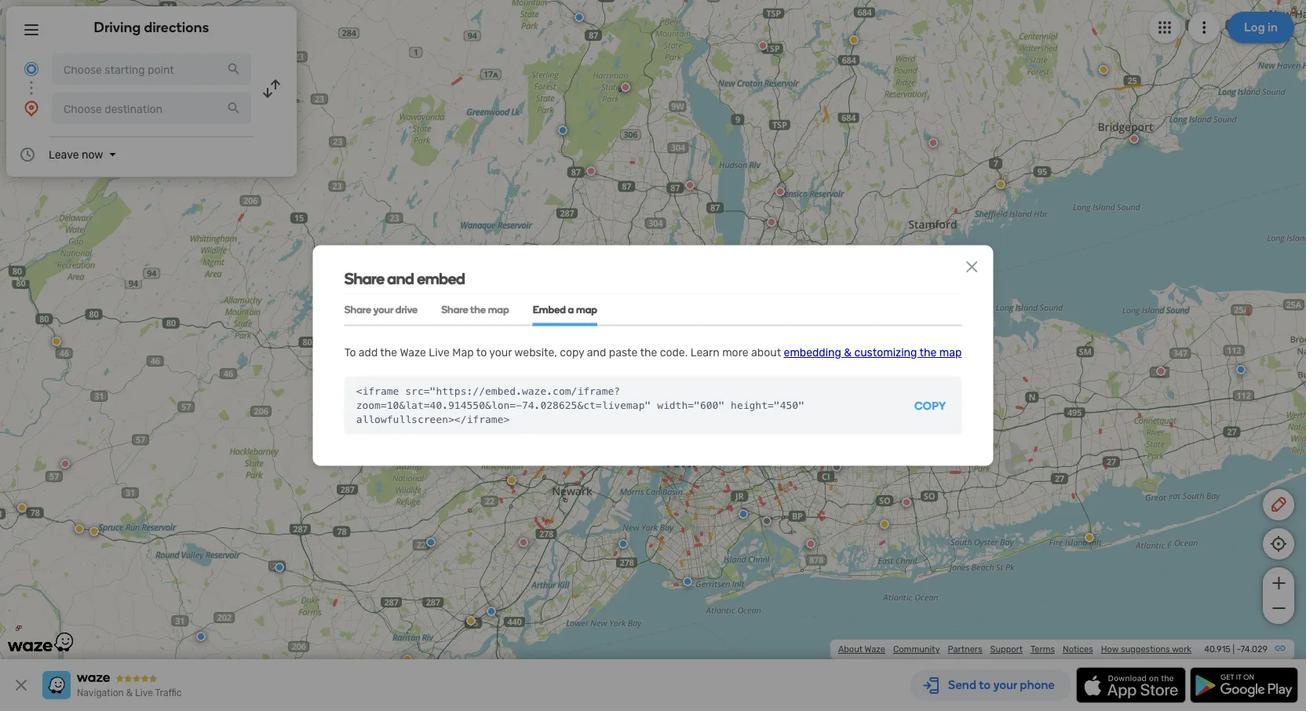 Task type: describe. For each thing, give the bounding box(es) containing it.
code.
[[660, 346, 688, 359]]

x image
[[963, 257, 982, 276]]

about waze community partners support terms notices how suggestions work
[[838, 644, 1192, 655]]

embed
[[533, 303, 566, 316]]

copy
[[915, 399, 946, 412]]

partners
[[948, 644, 983, 655]]

community link
[[893, 644, 940, 655]]

1 vertical spatial &
[[126, 688, 133, 699]]

terms link
[[1031, 644, 1055, 655]]

drive
[[395, 303, 418, 316]]

embed
[[417, 269, 465, 288]]

copy
[[560, 346, 584, 359]]

to
[[476, 346, 487, 359]]

40.915 | -74.029
[[1204, 644, 1268, 655]]

how
[[1101, 644, 1119, 655]]

x image
[[12, 676, 31, 695]]

share the map
[[441, 303, 509, 316]]

embedding
[[784, 346, 841, 359]]

leave now
[[49, 148, 103, 161]]

location image
[[22, 99, 41, 118]]

add
[[359, 346, 378, 359]]

share your drive link
[[344, 294, 418, 326]]

your inside "link"
[[373, 303, 393, 316]]

share for share your drive
[[344, 303, 371, 316]]

-
[[1237, 644, 1241, 655]]

0 vertical spatial and
[[387, 269, 414, 288]]

about
[[838, 644, 863, 655]]

embed a map link
[[533, 294, 597, 326]]

0 horizontal spatial waze
[[400, 346, 426, 359]]

the up the to
[[470, 303, 486, 316]]

about waze link
[[838, 644, 885, 655]]

zoom out image
[[1269, 599, 1289, 618]]

to
[[344, 346, 356, 359]]

to add the waze live map to your website, copy and paste the code. learn more about embedding & customizing the map
[[344, 346, 962, 359]]

driving directions
[[94, 19, 209, 36]]

traffic
[[155, 688, 182, 699]]

map
[[452, 346, 474, 359]]

learn
[[691, 346, 720, 359]]

share for share and embed
[[344, 269, 384, 288]]

pencil image
[[1269, 495, 1288, 514]]

the right add
[[380, 346, 397, 359]]

1 vertical spatial and
[[587, 346, 606, 359]]

support link
[[990, 644, 1023, 655]]

40.915
[[1204, 644, 1231, 655]]

about
[[751, 346, 781, 359]]



Task type: vqa. For each thing, say whether or not it's contained in the screenshot.
the bottom THE AND
yes



Task type: locate. For each thing, give the bounding box(es) containing it.
partners link
[[948, 644, 983, 655]]

live left traffic
[[135, 688, 153, 699]]

embed a map
[[533, 303, 597, 316]]

paste
[[609, 346, 638, 359]]

1 horizontal spatial map
[[576, 303, 597, 316]]

0 horizontal spatial &
[[126, 688, 133, 699]]

share your drive
[[344, 303, 418, 316]]

notices link
[[1063, 644, 1093, 655]]

copy button
[[899, 376, 962, 434]]

navigation
[[77, 688, 124, 699]]

map left the embed
[[488, 303, 509, 316]]

& right embedding
[[844, 346, 852, 359]]

live left "map"
[[429, 346, 450, 359]]

1 vertical spatial waze
[[865, 644, 885, 655]]

directions
[[144, 19, 209, 36]]

map for embed a map
[[576, 303, 597, 316]]

Choose destination text field
[[52, 93, 251, 124]]

the left code.
[[640, 346, 657, 359]]

1 vertical spatial your
[[489, 346, 512, 359]]

|
[[1233, 644, 1235, 655]]

link image
[[1274, 642, 1287, 655]]

and
[[387, 269, 414, 288], [587, 346, 606, 359]]

74.029
[[1241, 644, 1268, 655]]

community
[[893, 644, 940, 655]]

0 vertical spatial your
[[373, 303, 393, 316]]

suggestions
[[1121, 644, 1170, 655]]

leave
[[49, 148, 79, 161]]

live
[[429, 346, 450, 359], [135, 688, 153, 699]]

the right customizing
[[920, 346, 937, 359]]

map for share the map
[[488, 303, 509, 316]]

map up copy at the right bottom of the page
[[939, 346, 962, 359]]

0 horizontal spatial and
[[387, 269, 414, 288]]

waze
[[400, 346, 426, 359], [865, 644, 885, 655]]

map right a
[[576, 303, 597, 316]]

1 horizontal spatial waze
[[865, 644, 885, 655]]

0 vertical spatial waze
[[400, 346, 426, 359]]

customizing
[[854, 346, 917, 359]]

more
[[722, 346, 749, 359]]

support
[[990, 644, 1023, 655]]

share and embed
[[344, 269, 465, 288]]

terms
[[1031, 644, 1055, 655]]

the
[[470, 303, 486, 316], [380, 346, 397, 359], [640, 346, 657, 359], [920, 346, 937, 359]]

share for share the map
[[441, 303, 468, 316]]

your right the to
[[489, 346, 512, 359]]

your
[[373, 303, 393, 316], [489, 346, 512, 359]]

share the map link
[[441, 294, 509, 326]]

and right the copy
[[587, 346, 606, 359]]

1 vertical spatial live
[[135, 688, 153, 699]]

and up drive on the left of page
[[387, 269, 414, 288]]

0 horizontal spatial live
[[135, 688, 153, 699]]

share up share your drive
[[344, 269, 384, 288]]

Choose starting point text field
[[52, 53, 251, 85]]

2 horizontal spatial map
[[939, 346, 962, 359]]

share
[[344, 269, 384, 288], [344, 303, 371, 316], [441, 303, 468, 316]]

current location image
[[22, 60, 41, 78]]

work
[[1172, 644, 1192, 655]]

0 horizontal spatial your
[[373, 303, 393, 316]]

& right navigation
[[126, 688, 133, 699]]

share down embed
[[441, 303, 468, 316]]

0 vertical spatial &
[[844, 346, 852, 359]]

zoom in image
[[1269, 574, 1289, 593]]

a
[[568, 303, 574, 316]]

share up the to
[[344, 303, 371, 316]]

<iframe src="https://embed.waze.com/iframe?zoom=10&lat=40.914550&lon=-74.028625&ct=livemap" width="600" height="450" allowfullscreen></iframe> text field
[[344, 376, 899, 434]]

1 horizontal spatial live
[[429, 346, 450, 359]]

0 vertical spatial live
[[429, 346, 450, 359]]

waze right the about
[[865, 644, 885, 655]]

0 horizontal spatial map
[[488, 303, 509, 316]]

driving
[[94, 19, 141, 36]]

notices
[[1063, 644, 1093, 655]]

1 horizontal spatial your
[[489, 346, 512, 359]]

map
[[488, 303, 509, 316], [576, 303, 597, 316], [939, 346, 962, 359]]

website,
[[514, 346, 557, 359]]

your left drive on the left of page
[[373, 303, 393, 316]]

clock image
[[18, 145, 37, 164]]

waze down drive on the left of page
[[400, 346, 426, 359]]

embedding & customizing the map link
[[784, 346, 962, 359]]

1 horizontal spatial and
[[587, 346, 606, 359]]

1 horizontal spatial &
[[844, 346, 852, 359]]

how suggestions work link
[[1101, 644, 1192, 655]]

share inside "link"
[[344, 303, 371, 316]]

&
[[844, 346, 852, 359], [126, 688, 133, 699]]

navigation & live traffic
[[77, 688, 182, 699]]

now
[[82, 148, 103, 161]]



